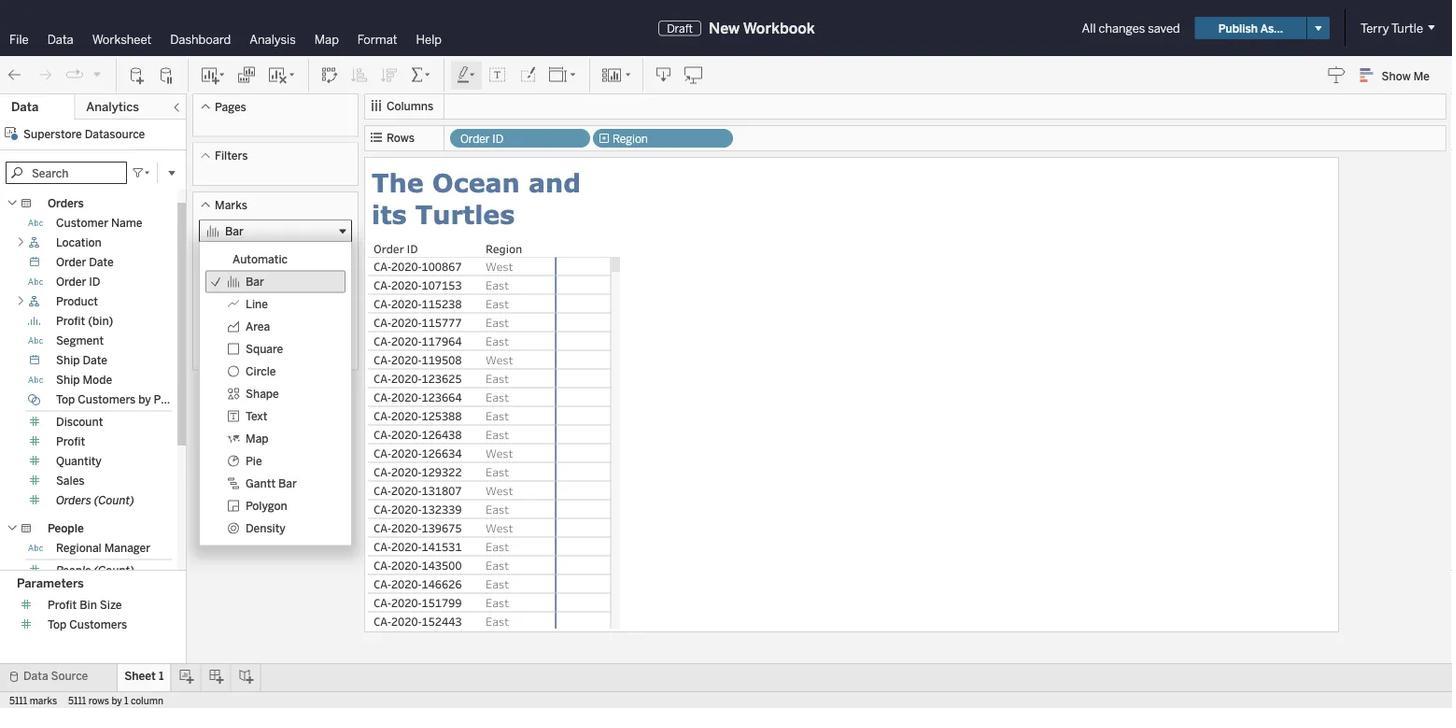 Task type: locate. For each thing, give the bounding box(es) containing it.
order
[[461, 132, 490, 146], [56, 255, 86, 269], [56, 275, 86, 289]]

top up discount
[[56, 393, 75, 406]]

0 vertical spatial order
[[461, 132, 490, 146]]

marks. press enter to open the view data window.. use arrow keys to navigate data visualization elements. image
[[555, 257, 612, 708]]

0 vertical spatial by
[[138, 393, 151, 406]]

regional
[[56, 541, 102, 555]]

profit for profit (bin)
[[56, 314, 85, 328]]

0 vertical spatial customers
[[78, 393, 136, 406]]

order down location
[[56, 255, 86, 269]]

(bin)
[[88, 314, 113, 328]]

orders
[[48, 197, 84, 210], [56, 494, 91, 507]]

help
[[416, 32, 442, 47]]

2 vertical spatial bar
[[278, 477, 297, 490]]

orders down "sales"
[[56, 494, 91, 507]]

replay animation image right redo "icon" on the top of page
[[65, 66, 84, 84]]

area
[[246, 320, 270, 333]]

1 vertical spatial people
[[56, 564, 91, 577]]

ship down segment
[[56, 354, 80, 367]]

me
[[1414, 69, 1430, 82]]

show me
[[1382, 69, 1430, 82]]

saved
[[1148, 21, 1181, 35]]

0 horizontal spatial id
[[89, 275, 100, 289]]

order date
[[56, 255, 114, 269]]

filters
[[215, 149, 248, 163]]

customer
[[56, 216, 108, 230]]

terry
[[1361, 21, 1390, 35]]

1 horizontal spatial 1
[[159, 669, 164, 683]]

0 vertical spatial id
[[493, 132, 504, 146]]

0 vertical spatial 1
[[159, 669, 164, 683]]

sheet
[[124, 669, 156, 683]]

1 horizontal spatial 5111
[[68, 695, 86, 706]]

profit
[[56, 314, 85, 328], [154, 393, 183, 406], [56, 435, 85, 448], [48, 598, 77, 612]]

ship down ship date on the left
[[56, 373, 80, 387]]

top for top customers by profit
[[56, 393, 75, 406]]

list box
[[200, 242, 351, 545]]

publish as... button
[[1195, 17, 1307, 39]]

pie
[[246, 454, 262, 468]]

5111
[[9, 695, 27, 706], [68, 695, 86, 706]]

profit for profit bin size
[[48, 598, 77, 612]]

sort ascending image
[[350, 66, 369, 85]]

(count) up regional manager
[[94, 494, 134, 507]]

superstore
[[23, 127, 82, 141]]

0 vertical spatial bar
[[225, 224, 244, 238]]

1 (count) from the top
[[94, 494, 134, 507]]

data up "5111 marks"
[[23, 669, 48, 683]]

download image
[[655, 66, 674, 85]]

quantity
[[56, 454, 102, 468]]

1 5111 from the left
[[9, 695, 27, 706]]

5111 rows by 1 column
[[68, 695, 163, 706]]

its
[[372, 199, 407, 229]]

1 vertical spatial (count)
[[94, 564, 134, 577]]

(count)
[[94, 494, 134, 507], [94, 564, 134, 577]]

orders (count)
[[56, 494, 134, 507]]

replay animation image
[[65, 66, 84, 84], [92, 68, 103, 80]]

by
[[138, 393, 151, 406], [112, 695, 122, 706]]

order id up "ocean"
[[461, 132, 504, 146]]

people
[[48, 522, 84, 535], [56, 564, 91, 577]]

show/hide cards image
[[602, 66, 632, 85]]

1 right "sheet"
[[159, 669, 164, 683]]

bar button
[[199, 220, 352, 242]]

0 horizontal spatial 5111
[[9, 695, 27, 706]]

1 horizontal spatial by
[[138, 393, 151, 406]]

0 vertical spatial (count)
[[94, 494, 134, 507]]

5111 left rows
[[68, 695, 86, 706]]

bar down marks
[[225, 224, 244, 238]]

top customers by profit
[[56, 393, 183, 406]]

duplicate image
[[237, 66, 256, 85]]

date down location
[[89, 255, 114, 269]]

1 vertical spatial date
[[83, 354, 107, 367]]

2 (count) from the top
[[94, 564, 134, 577]]

gantt
[[246, 477, 276, 490]]

id up "ocean"
[[493, 132, 504, 146]]

1 vertical spatial bar
[[246, 275, 264, 288]]

customers down mode
[[78, 393, 136, 406]]

format workbook image
[[518, 66, 537, 85]]

bin
[[80, 598, 97, 612]]

0 horizontal spatial 1
[[124, 695, 128, 706]]

detail
[[208, 328, 236, 341]]

sheet 1
[[124, 669, 164, 683]]

(count) down regional manager
[[94, 564, 134, 577]]

0 horizontal spatial by
[[112, 695, 122, 706]]

1 vertical spatial orders
[[56, 494, 91, 507]]

0 vertical spatial order id
[[461, 132, 504, 146]]

ocean
[[432, 167, 520, 197]]

density
[[246, 522, 286, 535]]

bar
[[225, 224, 244, 238], [246, 275, 264, 288], [278, 477, 297, 490]]

ship
[[56, 354, 80, 367], [56, 373, 80, 387]]

by for profit
[[138, 393, 151, 406]]

order up "ocean"
[[461, 132, 490, 146]]

data source
[[23, 669, 88, 683]]

1 horizontal spatial order id
[[461, 132, 504, 146]]

totals image
[[410, 66, 433, 85]]

turtle
[[1392, 21, 1424, 35]]

date up mode
[[83, 354, 107, 367]]

data
[[47, 32, 74, 47], [11, 99, 39, 114], [23, 669, 48, 683]]

1 vertical spatial order id
[[56, 275, 100, 289]]

(count) for orders (count)
[[94, 494, 134, 507]]

1 vertical spatial ship
[[56, 373, 80, 387]]

1 vertical spatial top
[[48, 618, 67, 632]]

customers
[[78, 393, 136, 406], [69, 618, 127, 632]]

0 horizontal spatial bar
[[225, 224, 244, 238]]

0 vertical spatial people
[[48, 522, 84, 535]]

0 horizontal spatial map
[[246, 432, 269, 445]]

5111 marks
[[9, 695, 57, 706]]

bar right gantt
[[278, 477, 297, 490]]

0 horizontal spatial size
[[100, 598, 122, 612]]

people up regional
[[48, 522, 84, 535]]

show
[[1382, 69, 1411, 82]]

size right 'bin'
[[100, 598, 122, 612]]

1 vertical spatial 1
[[124, 695, 128, 706]]

marks
[[30, 695, 57, 706]]

2 vertical spatial data
[[23, 669, 48, 683]]

publish
[[1219, 21, 1258, 35]]

terry turtle
[[1361, 21, 1424, 35]]

1 vertical spatial customers
[[69, 618, 127, 632]]

people down regional
[[56, 564, 91, 577]]

ship for ship date
[[56, 354, 80, 367]]

5111 left 'marks'
[[9, 695, 27, 706]]

id down order date
[[89, 275, 100, 289]]

map
[[315, 32, 339, 47], [246, 432, 269, 445]]

square
[[246, 342, 283, 356]]

as...
[[1261, 21, 1284, 35]]

analysis
[[250, 32, 296, 47]]

manager
[[104, 541, 151, 555]]

orders up customer
[[48, 197, 84, 210]]

size
[[265, 276, 286, 288], [100, 598, 122, 612]]

automatic
[[233, 252, 288, 266]]

0 vertical spatial date
[[89, 255, 114, 269]]

file
[[9, 32, 29, 47]]

fit image
[[548, 66, 578, 85]]

top down profit bin size
[[48, 618, 67, 632]]

changes
[[1099, 21, 1146, 35]]

top
[[56, 393, 75, 406], [48, 618, 67, 632]]

people for people
[[48, 522, 84, 535]]

gantt bar
[[246, 477, 297, 490]]

turtles
[[415, 199, 515, 229]]

1 vertical spatial by
[[112, 695, 122, 706]]

0 vertical spatial top
[[56, 393, 75, 406]]

list box containing automatic
[[200, 242, 351, 545]]

dashboard
[[170, 32, 231, 47]]

map down text
[[246, 432, 269, 445]]

marks
[[215, 198, 247, 212]]

show me button
[[1352, 61, 1447, 90]]

order id up product
[[56, 275, 100, 289]]

1 horizontal spatial map
[[315, 32, 339, 47]]

1 left column
[[124, 695, 128, 706]]

highlight image
[[456, 66, 477, 85]]

line
[[246, 297, 268, 311]]

data up redo "icon" on the top of page
[[47, 32, 74, 47]]

customers down 'bin'
[[69, 618, 127, 632]]

(count) for people (count)
[[94, 564, 134, 577]]

0 vertical spatial size
[[265, 276, 286, 288]]

tables
[[17, 174, 54, 189]]

2 horizontal spatial bar
[[278, 477, 297, 490]]

orders for orders
[[48, 197, 84, 210]]

profit (bin)
[[56, 314, 113, 328]]

bar up line
[[246, 275, 264, 288]]

replay animation image up analytics
[[92, 68, 103, 80]]

1 horizontal spatial size
[[265, 276, 286, 288]]

0 vertical spatial orders
[[48, 197, 84, 210]]

swap rows and columns image
[[320, 66, 339, 85]]

new worksheet image
[[200, 66, 226, 85]]

1 vertical spatial map
[[246, 432, 269, 445]]

1 ship from the top
[[56, 354, 80, 367]]

map up the swap rows and columns image
[[315, 32, 339, 47]]

people for people (count)
[[56, 564, 91, 577]]

2 ship from the top
[[56, 373, 80, 387]]

1 horizontal spatial id
[[493, 132, 504, 146]]

1 horizontal spatial replay animation image
[[92, 68, 103, 80]]

datasource
[[85, 127, 145, 141]]

size down automatic
[[265, 276, 286, 288]]

0 vertical spatial ship
[[56, 354, 80, 367]]

data down undo 'image'
[[11, 99, 39, 114]]

customers for top customers
[[69, 618, 127, 632]]

date
[[89, 255, 114, 269], [83, 354, 107, 367]]

order up product
[[56, 275, 86, 289]]

2 5111 from the left
[[68, 695, 86, 706]]

0 horizontal spatial order id
[[56, 275, 100, 289]]



Task type: vqa. For each thing, say whether or not it's contained in the screenshot.
Buy
no



Task type: describe. For each thing, give the bounding box(es) containing it.
0 vertical spatial map
[[315, 32, 339, 47]]

new workbook
[[709, 19, 815, 37]]

1 vertical spatial id
[[89, 275, 100, 289]]

ship for ship mode
[[56, 373, 80, 387]]

the ocean and its turtles
[[372, 167, 590, 229]]

sort descending image
[[380, 66, 399, 85]]

new
[[709, 19, 740, 37]]

1 vertical spatial size
[[100, 598, 122, 612]]

all changes saved
[[1082, 21, 1181, 35]]

source
[[51, 669, 88, 683]]

undo image
[[6, 66, 24, 85]]

0 vertical spatial data
[[47, 32, 74, 47]]

data guide image
[[1328, 65, 1347, 84]]

publish as...
[[1219, 21, 1284, 35]]

1 vertical spatial data
[[11, 99, 39, 114]]

shape
[[246, 387, 279, 401]]

orders for orders (count)
[[56, 494, 91, 507]]

color
[[209, 276, 235, 288]]

column
[[131, 695, 163, 706]]

Search text field
[[6, 162, 127, 184]]

draft
[[667, 21, 693, 35]]

name
[[111, 216, 142, 230]]

location
[[56, 236, 102, 249]]

clear sheet image
[[267, 66, 297, 85]]

and
[[529, 167, 581, 197]]

mode
[[83, 373, 112, 387]]

rows
[[387, 131, 415, 145]]

worksheet
[[92, 32, 152, 47]]

ship date
[[56, 354, 107, 367]]

1 vertical spatial order
[[56, 255, 86, 269]]

the
[[372, 167, 424, 197]]

collapse image
[[171, 102, 182, 113]]

analytics
[[86, 99, 139, 114]]

top for top customers
[[48, 618, 67, 632]]

top customers
[[48, 618, 127, 632]]

profit bin size
[[48, 598, 122, 612]]

publish your workbook to edit in tableau desktop image
[[685, 66, 703, 85]]

format
[[358, 32, 398, 47]]

pause auto updates image
[[158, 66, 177, 85]]

regional manager
[[56, 541, 151, 555]]

bar inside dropdown button
[[225, 224, 244, 238]]

columns
[[387, 99, 434, 113]]

superstore datasource
[[23, 127, 145, 141]]

polygon
[[246, 499, 287, 513]]

parameters
[[17, 576, 84, 591]]

pages
[[215, 100, 246, 114]]

0 horizontal spatial replay animation image
[[65, 66, 84, 84]]

show mark labels image
[[489, 66, 507, 85]]

segment
[[56, 334, 104, 348]]

workbook
[[743, 19, 815, 37]]

tooltip
[[259, 328, 292, 341]]

new data source image
[[128, 66, 147, 85]]

sales
[[56, 474, 85, 488]]

by for 1
[[112, 695, 122, 706]]

ship mode
[[56, 373, 112, 387]]

2 vertical spatial order
[[56, 275, 86, 289]]

product
[[56, 295, 98, 308]]

profit for profit
[[56, 435, 85, 448]]

rows
[[88, 695, 109, 706]]

text
[[246, 409, 268, 423]]

people (count)
[[56, 564, 134, 577]]

date for order date
[[89, 255, 114, 269]]

all
[[1082, 21, 1096, 35]]

customer name
[[56, 216, 142, 230]]

redo image
[[35, 66, 54, 85]]

date for ship date
[[83, 354, 107, 367]]

discount
[[56, 415, 103, 429]]

1 horizontal spatial bar
[[246, 275, 264, 288]]

region
[[613, 132, 648, 146]]

circle
[[246, 365, 276, 378]]

5111 for 5111 marks
[[9, 695, 27, 706]]

5111 for 5111 rows by 1 column
[[68, 695, 86, 706]]

customers for top customers by profit
[[78, 393, 136, 406]]



